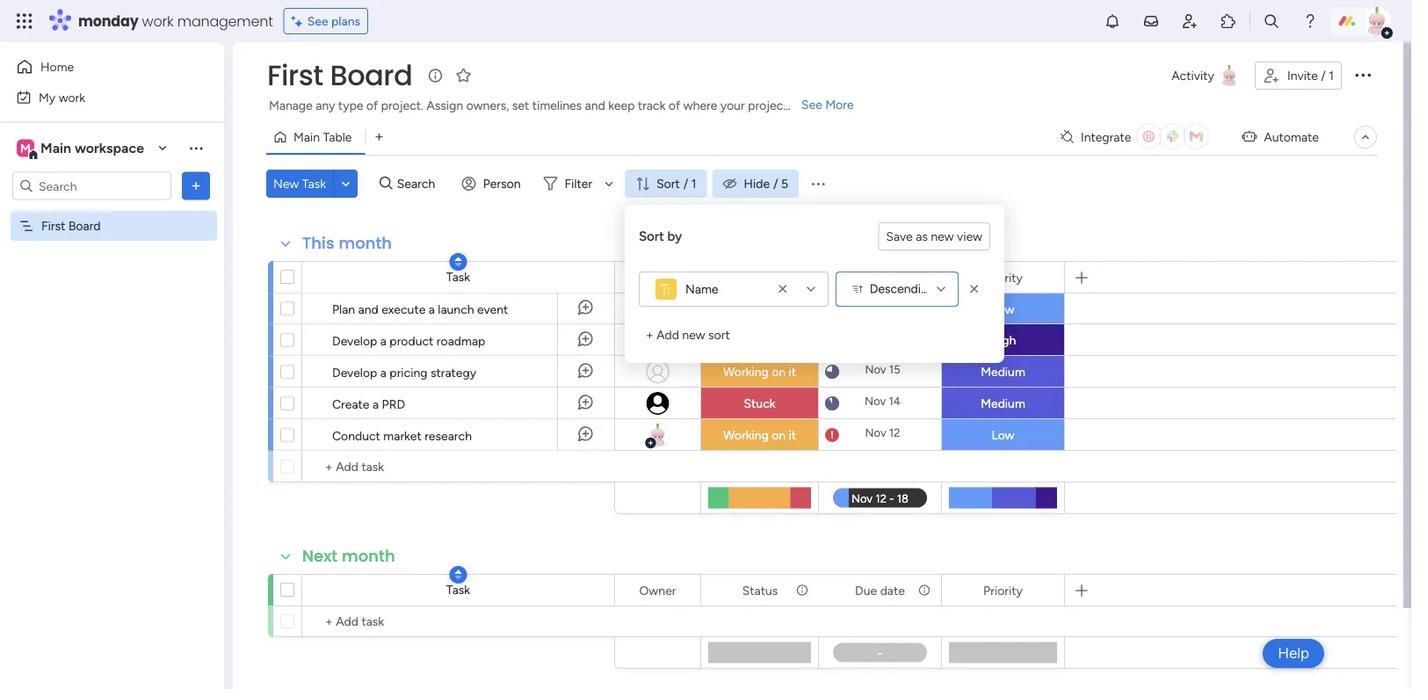Task type: describe. For each thing, give the bounding box(es) containing it.
collapse board header image
[[1359, 130, 1373, 144]]

2 status field from the top
[[738, 581, 783, 600]]

2 medium from the top
[[981, 396, 1026, 411]]

high
[[990, 333, 1017, 348]]

column information image for status
[[796, 583, 810, 597]]

1 of from the left
[[367, 98, 378, 113]]

sort for sort by
[[639, 228, 664, 244]]

conduct
[[332, 428, 381, 443]]

automate
[[1264, 130, 1320, 145]]

+ add new sort
[[646, 327, 730, 342]]

/ for hide
[[774, 176, 778, 191]]

filter
[[565, 176, 593, 191]]

see for see more
[[802, 97, 823, 112]]

set
[[512, 98, 530, 113]]

14
[[889, 394, 901, 408]]

2 it from the top
[[789, 364, 797, 379]]

main for main workspace
[[40, 140, 71, 156]]

month for next month
[[342, 545, 395, 567]]

+ Add task text field
[[311, 611, 607, 632]]

due date for 1st due date field from the top
[[855, 270, 905, 285]]

status for first status field from the bottom of the page
[[743, 583, 778, 598]]

new task button
[[266, 170, 333, 198]]

nov for nov 18
[[865, 300, 886, 314]]

1 working from the top
[[723, 302, 769, 317]]

v2 overdue deadline image
[[825, 427, 840, 444]]

nov for nov 12
[[865, 426, 887, 440]]

work for my
[[59, 90, 85, 105]]

board inside list box
[[68, 218, 101, 233]]

Next month field
[[298, 545, 400, 568]]

add
[[657, 327, 680, 342]]

hide
[[744, 176, 770, 191]]

my work
[[39, 90, 85, 105]]

priority for first priority field from the bottom
[[984, 583, 1023, 598]]

notifications image
[[1104, 12, 1122, 30]]

integrate
[[1081, 130, 1132, 145]]

save
[[886, 229, 913, 244]]

month for this month
[[339, 232, 392, 254]]

execute
[[382, 302, 426, 316]]

First Board field
[[263, 56, 417, 95]]

first board inside list box
[[41, 218, 101, 233]]

my
[[39, 90, 56, 105]]

first board list box
[[0, 207, 224, 478]]

nov 15
[[865, 363, 901, 377]]

create a prd
[[332, 396, 405, 411]]

a left launch
[[429, 302, 435, 316]]

type
[[338, 98, 363, 113]]

2 priority field from the top
[[979, 581, 1028, 600]]

see plans
[[307, 14, 361, 29]]

2 low from the top
[[992, 428, 1015, 443]]

manage
[[269, 98, 313, 113]]

name
[[686, 282, 719, 297]]

monday
[[78, 11, 139, 31]]

activity button
[[1165, 62, 1248, 90]]

help
[[1278, 644, 1310, 662]]

save as new view button
[[879, 222, 991, 251]]

keep
[[609, 98, 635, 113]]

task for next month
[[446, 582, 470, 597]]

timelines
[[533, 98, 582, 113]]

main for main table
[[294, 130, 320, 145]]

a for pricing
[[380, 365, 387, 380]]

due date for 1st due date field from the bottom of the page
[[855, 583, 905, 598]]

Search in workspace field
[[37, 176, 147, 196]]

owner field for next month
[[635, 581, 681, 600]]

Search field
[[393, 171, 445, 196]]

nov 12
[[865, 426, 901, 440]]

1 vertical spatial and
[[358, 302, 379, 316]]

1 working on it from the top
[[723, 302, 797, 317]]

1 priority field from the top
[[979, 268, 1028, 287]]

5
[[782, 176, 789, 191]]

select product image
[[16, 12, 33, 30]]

plan
[[332, 302, 355, 316]]

apps image
[[1220, 12, 1238, 30]]

main workspace
[[40, 140, 144, 156]]

as
[[916, 229, 928, 244]]

2 working from the top
[[723, 364, 769, 379]]

help button
[[1263, 639, 1325, 668]]

invite
[[1288, 68, 1319, 83]]

task inside button
[[302, 176, 326, 191]]

project
[[748, 98, 788, 113]]

plans
[[331, 14, 361, 29]]

3 it from the top
[[789, 428, 797, 443]]

develop a pricing strategy
[[332, 365, 477, 380]]

main table
[[294, 130, 352, 145]]

priority for first priority field
[[984, 270, 1023, 285]]

1 due date field from the top
[[851, 268, 910, 287]]

sort desc image
[[455, 569, 462, 581]]

nov for nov 14
[[865, 394, 886, 408]]

due for 1st due date field from the top
[[855, 270, 878, 285]]

invite / 1 button
[[1255, 62, 1342, 90]]

1 horizontal spatial first board
[[267, 56, 413, 95]]

workspace selection element
[[17, 138, 147, 160]]

1 on from the top
[[772, 302, 786, 317]]

pricing
[[390, 365, 428, 380]]

arrow down image
[[599, 173, 620, 194]]

work for monday
[[142, 11, 174, 31]]

sort
[[709, 327, 730, 342]]

v2 search image
[[380, 174, 393, 194]]

next
[[302, 545, 338, 567]]

next month
[[302, 545, 395, 567]]

add to favorites image
[[455, 66, 472, 84]]

roadmap
[[437, 333, 486, 348]]

table
[[323, 130, 352, 145]]

descending
[[870, 281, 935, 296]]

research
[[425, 428, 472, 443]]

stands.
[[791, 98, 830, 113]]

assign
[[427, 98, 463, 113]]

v2 sort descending image
[[853, 283, 863, 296]]

launch
[[438, 302, 474, 316]]

more
[[826, 97, 854, 112]]

1 horizontal spatial options image
[[1353, 64, 1374, 85]]

nov 14
[[865, 394, 901, 408]]

2 of from the left
[[669, 98, 681, 113]]

nov for nov 15
[[865, 363, 887, 377]]

ruby anderson image
[[1363, 7, 1392, 35]]

see plans button
[[284, 8, 368, 34]]

person button
[[455, 170, 531, 198]]

see more
[[802, 97, 854, 112]]

invite / 1
[[1288, 68, 1334, 83]]



Task type: locate. For each thing, give the bounding box(es) containing it.
working
[[723, 302, 769, 317], [723, 364, 769, 379], [723, 428, 769, 443]]

0 vertical spatial work
[[142, 11, 174, 31]]

0 horizontal spatial of
[[367, 98, 378, 113]]

1 horizontal spatial new
[[931, 229, 954, 244]]

0 horizontal spatial see
[[307, 14, 328, 29]]

work right my
[[59, 90, 85, 105]]

your
[[721, 98, 745, 113]]

0 vertical spatial first board
[[267, 56, 413, 95]]

1 vertical spatial task
[[446, 269, 470, 284]]

2 working on it from the top
[[723, 364, 797, 379]]

due
[[855, 270, 878, 285], [855, 583, 878, 598]]

see inside button
[[307, 14, 328, 29]]

1 horizontal spatial 1
[[1329, 68, 1334, 83]]

1 vertical spatial working
[[723, 364, 769, 379]]

options image
[[1353, 64, 1374, 85], [187, 177, 205, 195]]

low
[[992, 302, 1015, 317], [992, 428, 1015, 443]]

0 vertical spatial status
[[743, 270, 778, 285]]

0 vertical spatial low
[[992, 302, 1015, 317]]

remove sort image
[[966, 280, 984, 298]]

date for 1st due date field from the top
[[881, 270, 905, 285]]

0 vertical spatial see
[[307, 14, 328, 29]]

nov left 14
[[865, 394, 886, 408]]

plan and execute a launch event
[[332, 302, 508, 316]]

1 low from the top
[[992, 302, 1015, 317]]

0 vertical spatial date
[[881, 270, 905, 285]]

2 date from the top
[[881, 583, 905, 598]]

month inside "field"
[[339, 232, 392, 254]]

2 nov from the top
[[865, 363, 887, 377]]

new inside button
[[931, 229, 954, 244]]

new for sort
[[683, 327, 706, 342]]

1 it from the top
[[789, 302, 797, 317]]

workspace
[[75, 140, 144, 156]]

status for 1st status field from the top of the page
[[743, 270, 778, 285]]

0 vertical spatial priority
[[984, 270, 1023, 285]]

month
[[339, 232, 392, 254], [342, 545, 395, 567]]

status
[[743, 270, 778, 285], [743, 583, 778, 598]]

develop for develop a pricing strategy
[[332, 365, 377, 380]]

of right type
[[367, 98, 378, 113]]

owner for this month
[[640, 270, 676, 285]]

develop for develop a product roadmap
[[332, 333, 377, 348]]

a
[[429, 302, 435, 316], [380, 333, 387, 348], [380, 365, 387, 380], [373, 396, 379, 411]]

it
[[789, 302, 797, 317], [789, 364, 797, 379], [789, 428, 797, 443]]

1 vertical spatial owner
[[640, 583, 676, 598]]

0 horizontal spatial board
[[68, 218, 101, 233]]

sort up by
[[657, 176, 680, 191]]

+
[[646, 327, 654, 342]]

strategy
[[431, 365, 477, 380]]

1 date from the top
[[881, 270, 905, 285]]

a left product
[[380, 333, 387, 348]]

month right this
[[339, 232, 392, 254]]

this
[[302, 232, 335, 254]]

1 vertical spatial working on it
[[723, 364, 797, 379]]

first board
[[267, 56, 413, 95], [41, 218, 101, 233]]

0 vertical spatial status field
[[738, 268, 783, 287]]

+ Add task text field
[[311, 456, 607, 477]]

develop up create
[[332, 365, 377, 380]]

0 vertical spatial it
[[789, 302, 797, 317]]

2 vertical spatial task
[[446, 582, 470, 597]]

column information image
[[918, 270, 932, 284]]

home
[[40, 59, 74, 74]]

first inside list box
[[41, 218, 65, 233]]

0 vertical spatial medium
[[981, 364, 1026, 379]]

board
[[330, 56, 413, 95], [68, 218, 101, 233]]

0 vertical spatial working
[[723, 302, 769, 317]]

1 for invite / 1
[[1329, 68, 1334, 83]]

+ add new sort button
[[639, 321, 737, 349]]

date for 1st due date field from the bottom of the page
[[881, 583, 905, 598]]

create
[[332, 396, 370, 411]]

task
[[302, 176, 326, 191], [446, 269, 470, 284], [446, 582, 470, 597]]

0 vertical spatial due date
[[855, 270, 905, 285]]

board down search in workspace field at the left
[[68, 218, 101, 233]]

1 vertical spatial month
[[342, 545, 395, 567]]

first up manage
[[267, 56, 323, 95]]

save as new view
[[886, 229, 983, 244]]

1 horizontal spatial see
[[802, 97, 823, 112]]

search everything image
[[1263, 12, 1281, 30]]

0 vertical spatial sort
[[657, 176, 680, 191]]

2 vertical spatial it
[[789, 428, 797, 443]]

develop a product roadmap
[[332, 333, 486, 348]]

1 vertical spatial see
[[802, 97, 823, 112]]

1 vertical spatial develop
[[332, 365, 377, 380]]

and right plan
[[358, 302, 379, 316]]

task down sort desc icon in the left bottom of the page
[[446, 582, 470, 597]]

new left sort
[[683, 327, 706, 342]]

1 develop from the top
[[332, 333, 377, 348]]

board up type
[[330, 56, 413, 95]]

task for this month
[[446, 269, 470, 284]]

owner field for this month
[[635, 268, 681, 287]]

conduct market research
[[332, 428, 472, 443]]

activity
[[1172, 68, 1215, 83]]

invite members image
[[1182, 12, 1199, 30]]

1 vertical spatial sort
[[639, 228, 664, 244]]

0 vertical spatial first
[[267, 56, 323, 95]]

sort
[[657, 176, 680, 191], [639, 228, 664, 244]]

1 inside button
[[1329, 68, 1334, 83]]

see for see plans
[[307, 14, 328, 29]]

priority
[[984, 270, 1023, 285], [984, 583, 1023, 598]]

and left keep
[[585, 98, 606, 113]]

1 vertical spatial new
[[683, 327, 706, 342]]

0 vertical spatial due date field
[[851, 268, 910, 287]]

2 vertical spatial working
[[723, 428, 769, 443]]

angle down image
[[342, 177, 350, 190]]

inbox image
[[1143, 12, 1160, 30]]

show board description image
[[425, 67, 446, 84]]

nov 18
[[865, 300, 901, 314]]

1 vertical spatial priority field
[[979, 581, 1028, 600]]

first board up type
[[267, 56, 413, 95]]

1 owner from the top
[[640, 270, 676, 285]]

medium
[[981, 364, 1026, 379], [981, 396, 1026, 411]]

/ inside button
[[1322, 68, 1326, 83]]

0 vertical spatial task
[[302, 176, 326, 191]]

0 vertical spatial options image
[[1353, 64, 1374, 85]]

This month field
[[298, 232, 397, 255]]

1 vertical spatial date
[[881, 583, 905, 598]]

0 vertical spatial month
[[339, 232, 392, 254]]

0 horizontal spatial main
[[40, 140, 71, 156]]

event
[[477, 302, 508, 316]]

track
[[638, 98, 666, 113]]

sort desc image
[[455, 256, 462, 268]]

1 vertical spatial on
[[772, 364, 786, 379]]

2 due date field from the top
[[851, 581, 910, 600]]

1 horizontal spatial board
[[330, 56, 413, 95]]

month inside field
[[342, 545, 395, 567]]

month right next
[[342, 545, 395, 567]]

1 horizontal spatial and
[[585, 98, 606, 113]]

3 on from the top
[[772, 428, 786, 443]]

develop
[[332, 333, 377, 348], [332, 365, 377, 380]]

0 horizontal spatial new
[[683, 327, 706, 342]]

1 vertical spatial priority
[[984, 583, 1023, 598]]

0 vertical spatial on
[[772, 302, 786, 317]]

first
[[267, 56, 323, 95], [41, 218, 65, 233]]

1 nov from the top
[[865, 300, 886, 314]]

a for prd
[[373, 396, 379, 411]]

new
[[931, 229, 954, 244], [683, 327, 706, 342]]

menu image
[[810, 175, 827, 193]]

0 vertical spatial new
[[931, 229, 954, 244]]

m
[[20, 141, 31, 156]]

new right as
[[931, 229, 954, 244]]

main inside workspace selection element
[[40, 140, 71, 156]]

working on it up sort
[[723, 302, 797, 317]]

autopilot image
[[1243, 125, 1257, 147]]

develop down plan
[[332, 333, 377, 348]]

0 horizontal spatial first board
[[41, 218, 101, 233]]

18
[[889, 300, 901, 314]]

task down sort desc image
[[446, 269, 470, 284]]

of right track
[[669, 98, 681, 113]]

2 horizontal spatial /
[[1322, 68, 1326, 83]]

project.
[[381, 98, 424, 113]]

working on it up stuck
[[723, 364, 797, 379]]

0 horizontal spatial and
[[358, 302, 379, 316]]

new for view
[[931, 229, 954, 244]]

home button
[[11, 53, 189, 81]]

work right monday
[[142, 11, 174, 31]]

due for 1st due date field from the bottom of the page
[[855, 583, 878, 598]]

working up stuck
[[723, 364, 769, 379]]

1 for sort / 1
[[692, 176, 697, 191]]

1 due date from the top
[[855, 270, 905, 285]]

1 left hide
[[692, 176, 697, 191]]

product
[[390, 333, 434, 348]]

main
[[294, 130, 320, 145], [40, 140, 71, 156]]

0 vertical spatial owner
[[640, 270, 676, 285]]

2 due date from the top
[[855, 583, 905, 598]]

new inside "button"
[[683, 327, 706, 342]]

/ for sort
[[684, 176, 689, 191]]

0 vertical spatial 1
[[1329, 68, 1334, 83]]

stuck
[[744, 396, 776, 411]]

1 status from the top
[[743, 270, 778, 285]]

main right workspace image
[[40, 140, 71, 156]]

and
[[585, 98, 606, 113], [358, 302, 379, 316]]

2 owner field from the top
[[635, 581, 681, 600]]

working down stuck
[[723, 428, 769, 443]]

new
[[273, 176, 299, 191]]

sort left by
[[639, 228, 664, 244]]

/ right invite
[[1322, 68, 1326, 83]]

1 vertical spatial options image
[[187, 177, 205, 195]]

0 horizontal spatial work
[[59, 90, 85, 105]]

due date
[[855, 270, 905, 285], [855, 583, 905, 598]]

1
[[1329, 68, 1334, 83], [692, 176, 697, 191]]

1 horizontal spatial work
[[142, 11, 174, 31]]

a left prd at left bottom
[[373, 396, 379, 411]]

filter button
[[537, 170, 620, 198]]

1 vertical spatial low
[[992, 428, 1015, 443]]

nov left 15
[[865, 363, 887, 377]]

1 priority from the top
[[984, 270, 1023, 285]]

/ left hide
[[684, 176, 689, 191]]

on
[[772, 302, 786, 317], [772, 364, 786, 379], [772, 428, 786, 443]]

0 horizontal spatial options image
[[187, 177, 205, 195]]

see left plans
[[307, 14, 328, 29]]

dapulse integrations image
[[1061, 131, 1074, 144]]

12
[[890, 426, 901, 440]]

1 medium from the top
[[981, 364, 1026, 379]]

first board down search in workspace field at the left
[[41, 218, 101, 233]]

1 vertical spatial status field
[[738, 581, 783, 600]]

1 vertical spatial it
[[789, 364, 797, 379]]

1 due from the top
[[855, 270, 878, 285]]

nov
[[865, 300, 886, 314], [865, 363, 887, 377], [865, 394, 886, 408], [865, 426, 887, 440]]

main left table
[[294, 130, 320, 145]]

1 vertical spatial medium
[[981, 396, 1026, 411]]

nov left 18 on the top of page
[[865, 300, 886, 314]]

2 on from the top
[[772, 364, 786, 379]]

3 working from the top
[[723, 428, 769, 443]]

prd
[[382, 396, 405, 411]]

1 vertical spatial due
[[855, 583, 878, 598]]

this month
[[302, 232, 392, 254]]

0 horizontal spatial /
[[684, 176, 689, 191]]

workspace image
[[17, 138, 34, 158]]

0 vertical spatial develop
[[332, 333, 377, 348]]

column information image for due date
[[918, 583, 932, 597]]

my work button
[[11, 83, 189, 111]]

2 status from the top
[[743, 583, 778, 598]]

2 owner from the top
[[640, 583, 676, 598]]

1 status field from the top
[[738, 268, 783, 287]]

workspace options image
[[187, 139, 205, 157]]

owner for next month
[[640, 583, 676, 598]]

nov left '12'
[[865, 426, 887, 440]]

date
[[881, 270, 905, 285], [881, 583, 905, 598]]

sort for sort / 1
[[657, 176, 680, 191]]

0 horizontal spatial first
[[41, 218, 65, 233]]

see more link
[[800, 96, 856, 113]]

sort / 1
[[657, 176, 697, 191]]

2 priority from the top
[[984, 583, 1023, 598]]

0 horizontal spatial 1
[[692, 176, 697, 191]]

sort by
[[639, 228, 682, 244]]

any
[[316, 98, 335, 113]]

3 nov from the top
[[865, 394, 886, 408]]

1 vertical spatial first
[[41, 218, 65, 233]]

0 vertical spatial due
[[855, 270, 878, 285]]

2 due from the top
[[855, 583, 878, 598]]

Status field
[[738, 268, 783, 287], [738, 581, 783, 600]]

main inside main table 'button'
[[294, 130, 320, 145]]

a left 'pricing'
[[380, 365, 387, 380]]

manage any type of project. assign owners, set timelines and keep track of where your project stands.
[[269, 98, 830, 113]]

15
[[889, 363, 901, 377]]

work inside button
[[59, 90, 85, 105]]

1 horizontal spatial /
[[774, 176, 778, 191]]

first down search in workspace field at the left
[[41, 218, 65, 233]]

options image down the workspace options icon
[[187, 177, 205, 195]]

1 vertical spatial first board
[[41, 218, 101, 233]]

0 vertical spatial priority field
[[979, 268, 1028, 287]]

Due date field
[[851, 268, 910, 287], [851, 581, 910, 600]]

market
[[384, 428, 422, 443]]

0 vertical spatial owner field
[[635, 268, 681, 287]]

a for product
[[380, 333, 387, 348]]

1 horizontal spatial main
[[294, 130, 320, 145]]

2 vertical spatial working on it
[[723, 428, 797, 443]]

/ for invite
[[1322, 68, 1326, 83]]

column information image
[[796, 270, 810, 284], [796, 583, 810, 597], [918, 583, 932, 597]]

add view image
[[376, 131, 383, 144]]

by
[[668, 228, 682, 244]]

1 horizontal spatial of
[[669, 98, 681, 113]]

1 horizontal spatial first
[[267, 56, 323, 95]]

0 vertical spatial and
[[585, 98, 606, 113]]

/
[[1322, 68, 1326, 83], [684, 176, 689, 191], [774, 176, 778, 191]]

monday work management
[[78, 11, 273, 31]]

4 nov from the top
[[865, 426, 887, 440]]

Owner field
[[635, 268, 681, 287], [635, 581, 681, 600]]

0 vertical spatial board
[[330, 56, 413, 95]]

3 working on it from the top
[[723, 428, 797, 443]]

2 develop from the top
[[332, 365, 377, 380]]

1 right invite
[[1329, 68, 1334, 83]]

1 vertical spatial board
[[68, 218, 101, 233]]

Priority field
[[979, 268, 1028, 287], [979, 581, 1028, 600]]

working on it
[[723, 302, 797, 317], [723, 364, 797, 379], [723, 428, 797, 443]]

/ left "5"
[[774, 176, 778, 191]]

hide / 5
[[744, 176, 789, 191]]

1 vertical spatial work
[[59, 90, 85, 105]]

owners,
[[466, 98, 509, 113]]

view
[[957, 229, 983, 244]]

1 owner field from the top
[[635, 268, 681, 287]]

1 vertical spatial 1
[[692, 176, 697, 191]]

working up sort
[[723, 302, 769, 317]]

working on it down stuck
[[723, 428, 797, 443]]

1 vertical spatial due date field
[[851, 581, 910, 600]]

option
[[0, 210, 224, 214]]

options image right invite / 1
[[1353, 64, 1374, 85]]

2 vertical spatial on
[[772, 428, 786, 443]]

1 vertical spatial due date
[[855, 583, 905, 598]]

1 vertical spatial owner field
[[635, 581, 681, 600]]

management
[[177, 11, 273, 31]]

see left more
[[802, 97, 823, 112]]

help image
[[1302, 12, 1320, 30]]

new task
[[273, 176, 326, 191]]

person
[[483, 176, 521, 191]]

1 vertical spatial status
[[743, 583, 778, 598]]

where
[[684, 98, 718, 113]]

task right "new"
[[302, 176, 326, 191]]

0 vertical spatial working on it
[[723, 302, 797, 317]]



Task type: vqa. For each thing, say whether or not it's contained in the screenshot.
option
yes



